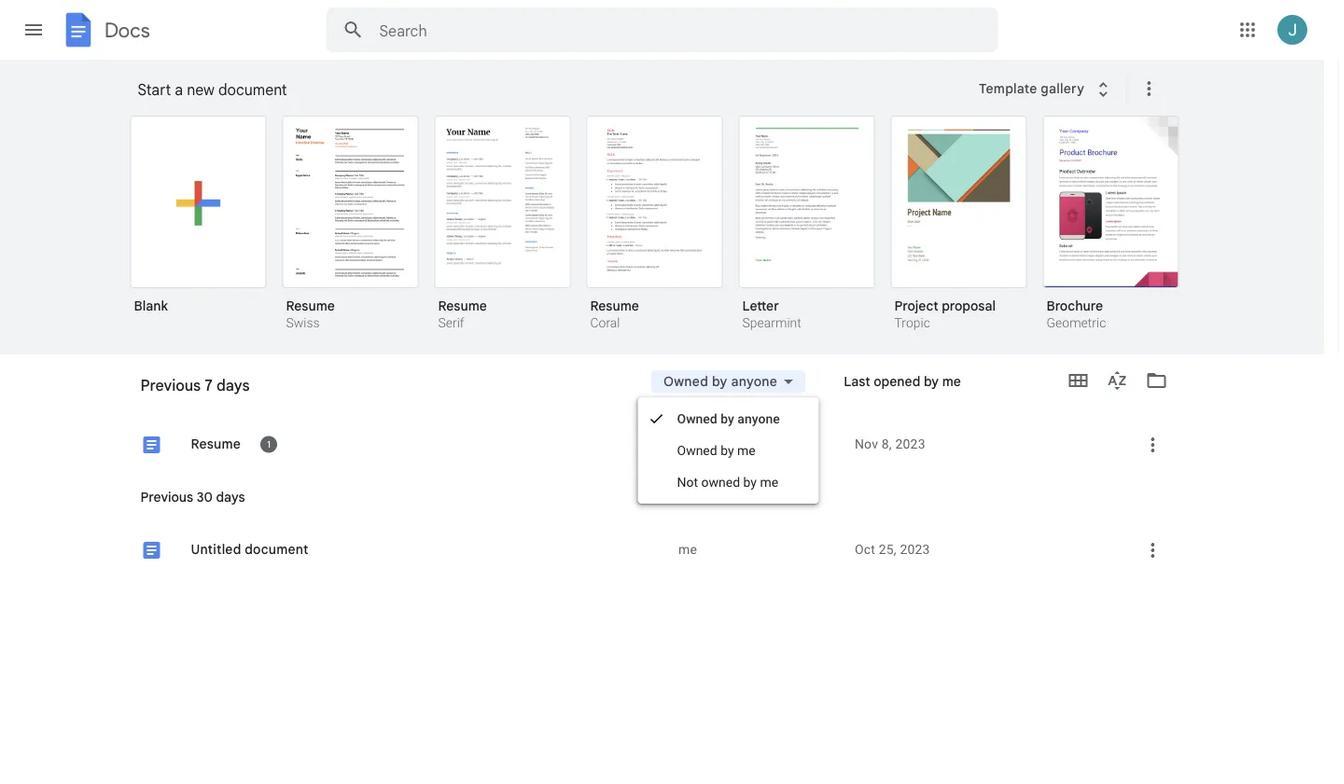 Task type: describe. For each thing, give the bounding box(es) containing it.
previous 7 days for previous 30 days
[[140, 376, 250, 395]]

last opened by me down spearmint
[[728, 385, 846, 401]]

menu containing owned by anyone
[[638, 398, 819, 504]]

new
[[187, 80, 215, 99]]

days for resume
[[207, 384, 236, 400]]

gallery
[[1041, 80, 1085, 97]]

last opened by me nov 8, 2023 element
[[855, 435, 1113, 454]]

search image
[[335, 11, 372, 49]]

previous 30 days
[[140, 489, 245, 505]]

7 for resume
[[197, 384, 204, 400]]

project
[[895, 298, 939, 314]]

1
[[267, 439, 271, 450]]

resume for resume
[[191, 436, 241, 453]]

a
[[175, 80, 183, 99]]

swiss
[[286, 315, 320, 331]]

me inside option
[[679, 542, 697, 558]]

resume coral
[[590, 298, 639, 331]]

brochure option
[[1043, 116, 1179, 333]]

1 horizontal spatial opened
[[874, 373, 921, 390]]

2023 for oct 25, 2023
[[900, 542, 930, 558]]

untitled
[[191, 542, 241, 558]]

1 horizontal spatial last
[[844, 373, 871, 390]]

coral
[[590, 315, 620, 331]]

letter
[[742, 298, 779, 314]]

Search bar text field
[[379, 21, 952, 40]]

previous 7 days heading
[[126, 355, 623, 414]]

resume for resume serif
[[438, 298, 487, 314]]

main menu image
[[22, 19, 45, 41]]

25,
[[879, 542, 897, 558]]

resume google docs 1 follow up element
[[189, 434, 667, 456]]

document inside option
[[245, 542, 309, 558]]

owned by anyone button
[[651, 371, 806, 393]]

not
[[677, 475, 698, 490]]

last opened by me oct 25, 2023 element
[[855, 541, 1113, 560]]

spearmint
[[742, 315, 801, 331]]

owned inside popup button
[[664, 373, 709, 390]]

7 for previous 30 days
[[205, 376, 213, 395]]

owned by anyone inside menu
[[677, 411, 780, 427]]

3 previous from the top
[[140, 489, 193, 505]]

template gallery button
[[967, 72, 1127, 105]]

previous for resume
[[140, 384, 193, 400]]

oct
[[855, 542, 875, 558]]

more actions. image
[[1134, 77, 1160, 100]]



Task type: locate. For each thing, give the bounding box(es) containing it.
1 owned by me element from the top
[[679, 435, 840, 454]]

7 inside heading
[[205, 376, 213, 395]]

docs link
[[60, 11, 150, 52]]

owned
[[701, 475, 740, 490]]

sort options image
[[1106, 396, 1110, 412]]

0 horizontal spatial last
[[728, 385, 755, 401]]

2 owned by me element from the top
[[679, 541, 840, 560]]

resume for resume swiss
[[286, 298, 335, 314]]

tropic
[[895, 315, 930, 331]]

menu
[[638, 398, 819, 504]]

last opened by me down tropic
[[844, 373, 961, 390]]

days
[[216, 376, 250, 395], [207, 384, 236, 400], [216, 489, 245, 505]]

opened down spearmint
[[758, 385, 805, 401]]

start a new document heading
[[138, 60, 967, 119]]

2 previous from the top
[[140, 384, 193, 400]]

last up owned by me
[[728, 385, 755, 401]]

1 vertical spatial document
[[245, 542, 309, 558]]

anyone down owned by anyone popup button
[[738, 411, 780, 427]]

brochure
[[1047, 298, 1103, 314]]

owned by me element for nov
[[679, 435, 840, 454]]

resume left "1"
[[191, 436, 241, 453]]

days for previous 30 days
[[216, 376, 250, 395]]

owned by me element down the not owned by me
[[679, 541, 840, 560]]

resume option
[[282, 116, 419, 333], [434, 116, 571, 333], [587, 116, 723, 333], [120, 422, 1180, 776]]

opened
[[874, 373, 921, 390], [758, 385, 805, 401]]

resume swiss
[[286, 298, 335, 331]]

docs
[[105, 18, 150, 42]]

previous 7 days for resume
[[140, 384, 236, 400]]

2023
[[895, 437, 926, 452], [900, 542, 930, 558]]

anyone
[[731, 373, 778, 390], [738, 411, 780, 427]]

1 vertical spatial owned
[[677, 411, 718, 427]]

document right new
[[218, 80, 287, 99]]

untitled document
[[191, 542, 309, 558]]

previous for previous 30 days
[[140, 376, 201, 395]]

2023 right "8,"
[[895, 437, 926, 452]]

last
[[844, 373, 871, 390], [728, 385, 755, 401]]

resume
[[286, 298, 335, 314], [438, 298, 487, 314], [590, 298, 639, 314], [191, 436, 241, 453]]

resume serif
[[438, 298, 487, 331]]

owned by anyone inside popup button
[[664, 373, 778, 390]]

by
[[712, 373, 728, 390], [924, 373, 939, 390], [808, 385, 824, 401], [721, 411, 734, 427], [721, 443, 734, 458], [743, 475, 757, 490]]

1 previous from the top
[[140, 376, 201, 395]]

None search field
[[326, 7, 998, 52]]

resume up swiss
[[286, 298, 335, 314]]

document
[[218, 80, 287, 99], [245, 542, 309, 558]]

blank
[[134, 298, 168, 314]]

8,
[[882, 437, 892, 452]]

2023 inside 'element'
[[900, 542, 930, 558]]

0 vertical spatial owned by me element
[[679, 435, 840, 454]]

owned by me element up the not owned by me
[[679, 435, 840, 454]]

geometric
[[1047, 315, 1106, 331]]

2023 right 25,
[[900, 542, 930, 558]]

2 previous 7 days from the top
[[140, 384, 236, 400]]

0 horizontal spatial opened
[[758, 385, 805, 401]]

previous 7 days
[[140, 376, 250, 395], [140, 384, 236, 400]]

0 vertical spatial document
[[218, 80, 287, 99]]

nov
[[855, 437, 878, 452]]

by inside popup button
[[712, 373, 728, 390]]

anyone inside menu
[[738, 411, 780, 427]]

1 previous 7 days from the top
[[140, 376, 250, 395]]

start a new document
[[138, 80, 287, 99]]

0 vertical spatial owned
[[664, 373, 709, 390]]

1 vertical spatial owned by anyone
[[677, 411, 780, 427]]

1 vertical spatial 2023
[[900, 542, 930, 558]]

anyone inside owned by anyone popup button
[[731, 373, 778, 390]]

letter spearmint
[[742, 298, 801, 331]]

template gallery
[[979, 80, 1085, 97]]

template
[[979, 80, 1037, 97]]

brochure geometric
[[1047, 298, 1106, 331]]

1 button
[[258, 434, 280, 456], [260, 435, 278, 454]]

0 vertical spatial anyone
[[731, 373, 778, 390]]

me
[[942, 373, 961, 390], [827, 385, 846, 401], [679, 437, 697, 452], [737, 443, 756, 458], [760, 475, 778, 490], [679, 542, 697, 558]]

owned by me
[[677, 443, 756, 458]]

days inside heading
[[216, 376, 250, 395]]

1 vertical spatial anyone
[[738, 411, 780, 427]]

list box
[[130, 112, 1204, 356]]

previous 7 days inside heading
[[140, 376, 250, 395]]

owned by me element for oct
[[679, 541, 840, 560]]

resume up coral
[[590, 298, 639, 314]]

untitled document option
[[120, 527, 1180, 776]]

resume for resume coral
[[590, 298, 639, 314]]

previous inside heading
[[140, 376, 201, 395]]

30
[[197, 489, 213, 505]]

last up nov
[[844, 373, 871, 390]]

nov 8, 2023
[[855, 437, 926, 452]]

resume up serif
[[438, 298, 487, 314]]

document inside heading
[[218, 80, 287, 99]]

1 horizontal spatial 7
[[205, 376, 213, 395]]

letter option
[[739, 116, 875, 333]]

anyone down spearmint
[[731, 373, 778, 390]]

owned by anyone
[[664, 373, 778, 390], [677, 411, 780, 427]]

0 vertical spatial 2023
[[895, 437, 926, 452]]

project proposal option
[[891, 116, 1027, 333]]

opened down tropic
[[874, 373, 921, 390]]

serif
[[438, 315, 464, 331]]

owned by me element
[[679, 435, 840, 454], [679, 541, 840, 560]]

proposal
[[942, 298, 996, 314]]

7
[[205, 376, 213, 395], [197, 384, 204, 400]]

0 vertical spatial owned by anyone
[[664, 373, 778, 390]]

last opened by me
[[844, 373, 961, 390], [728, 385, 846, 401]]

not owned by me
[[677, 475, 778, 490]]

previous
[[140, 376, 201, 395], [140, 384, 193, 400], [140, 489, 193, 505]]

owned
[[664, 373, 709, 390], [677, 411, 718, 427], [677, 443, 717, 458]]

list box containing blank
[[130, 112, 1204, 356]]

owned by me element inside untitled document option
[[679, 541, 840, 560]]

2023 for nov 8, 2023
[[895, 437, 926, 452]]

1 vertical spatial owned by me element
[[679, 541, 840, 560]]

project proposal tropic
[[895, 298, 996, 331]]

start
[[138, 80, 171, 99]]

blank option
[[130, 116, 266, 328]]

2 vertical spatial owned
[[677, 443, 717, 458]]

0 horizontal spatial 7
[[197, 384, 204, 400]]

oct 25, 2023
[[855, 542, 930, 558]]

document right 'untitled'
[[245, 542, 309, 558]]



Task type: vqa. For each thing, say whether or not it's contained in the screenshot.
8th menu item from the left
no



